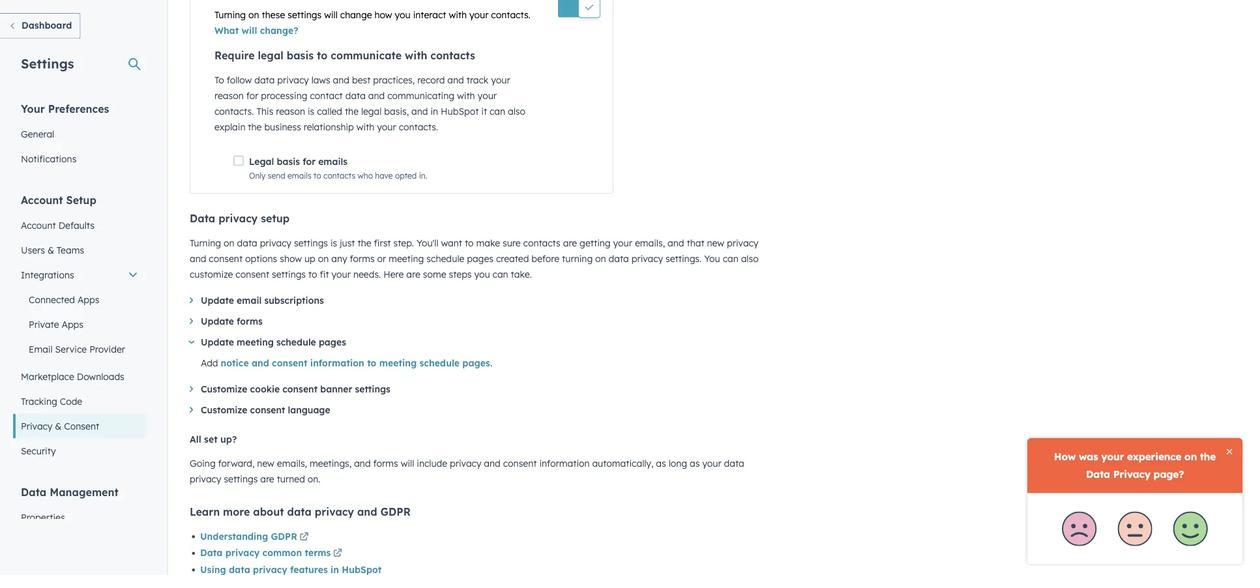 Task type: locate. For each thing, give the bounding box(es) containing it.
caret image down caret icon
[[190, 386, 193, 392]]

or
[[377, 253, 386, 265]]

reason down processing at the top
[[276, 106, 305, 117]]

common
[[263, 548, 302, 559]]

can inside to follow data privacy laws and best practices, record and track your reason for processing contact data and communicating with your contacts. this reason is called the legal basis, and in hubspot it can also explain the business relationship with your contacts.
[[490, 106, 506, 117]]

1 vertical spatial the
[[248, 121, 262, 133]]

3 caret image from the top
[[190, 386, 193, 392]]

new up you at the right top of the page
[[707, 238, 725, 249]]

1 account from the top
[[21, 193, 63, 206]]

1 horizontal spatial is
[[331, 238, 337, 249]]

notifications link
[[13, 146, 146, 171]]

schedule down want
[[427, 253, 465, 265]]

0 vertical spatial update
[[201, 295, 234, 307]]

caret image down customize
[[190, 298, 193, 304]]

new right forward,
[[257, 458, 275, 469]]

on.
[[308, 473, 321, 485]]

1 horizontal spatial as
[[690, 458, 700, 469]]

1 vertical spatial data
[[21, 486, 46, 499]]

2 link opens in a new window image from the top
[[333, 550, 342, 559]]

0 vertical spatial account
[[21, 193, 63, 206]]

0 horizontal spatial legal
[[258, 49, 284, 62]]

consent down cookie at left
[[250, 405, 285, 416]]

turning for turning on data privacy settings is just the first step. you'll want to make sure contacts are getting your emails, and that new privacy and consent options show up on any forms or meeting schedule pages created before turning on data privacy settings. you can also customize consent settings to fit your needs. here are some steps you can take.
[[190, 238, 221, 249]]

data down getting
[[609, 253, 629, 265]]

1 vertical spatial reason
[[276, 106, 305, 117]]

you inside turning on these settings will change how you interact with your contacts. what will change?
[[395, 9, 411, 21]]

contacts up before
[[523, 238, 561, 249]]

0 horizontal spatial emails
[[288, 171, 312, 181]]

2 horizontal spatial contacts
[[523, 238, 561, 249]]

pages down make
[[467, 253, 494, 265]]

2 caret image from the top
[[190, 319, 193, 325]]

account for account setup
[[21, 193, 63, 206]]

practices,
[[373, 74, 415, 86]]

privacy up options
[[260, 238, 292, 249]]

are left the turned
[[260, 473, 274, 485]]

emails, up the turned
[[277, 458, 307, 469]]

0 horizontal spatial reason
[[215, 90, 244, 101]]

forms left include
[[373, 458, 398, 469]]

update email subscriptions button
[[190, 293, 777, 309]]

customize for customize cookie consent banner settings
[[201, 384, 248, 395]]

1 horizontal spatial gdpr
[[381, 505, 411, 518]]

customize down notice
[[201, 384, 248, 395]]

0 vertical spatial new
[[707, 238, 725, 249]]

2 vertical spatial contacts
[[523, 238, 561, 249]]

can right you at the right top of the page
[[723, 253, 739, 265]]

are up turning
[[563, 238, 577, 249]]

0 vertical spatial is
[[308, 106, 315, 117]]

change
[[340, 9, 372, 21]]

2 vertical spatial are
[[260, 473, 274, 485]]

tracking
[[21, 396, 57, 407]]

caret image inside update email subscriptions dropdown button
[[190, 298, 193, 304]]

settings inside turning on these settings will change how you interact with your contacts. what will change?
[[288, 9, 322, 21]]

are right here
[[407, 269, 421, 280]]

it
[[481, 106, 487, 117]]

in
[[431, 106, 438, 117]]

customize cookie consent banner settings button
[[190, 382, 777, 398]]

update inside dropdown button
[[201, 295, 234, 307]]

on up what will change? link
[[249, 9, 259, 21]]

0 horizontal spatial for
[[246, 90, 259, 101]]

forms down 'email'
[[237, 316, 263, 327]]

1 horizontal spatial reason
[[276, 106, 305, 117]]

1 vertical spatial turning
[[190, 238, 221, 249]]

1 vertical spatial contacts.
[[215, 106, 254, 117]]

emails, inside the going forward, new emails, meetings, and forms will include privacy and consent information automatically, as long as your data privacy settings are turned on.
[[277, 458, 307, 469]]

emails, inside 'turning on data privacy settings is just the first step. you'll want to make sure contacts are getting your emails, and that new privacy and consent options show up on any forms or meeting schedule pages created before turning on data privacy settings. you can also customize consent settings to fit your needs. here are some steps you can take.'
[[635, 238, 665, 249]]

2 link opens in a new window image from the top
[[300, 533, 309, 542]]

data for data privacy common terms
[[200, 548, 223, 559]]

the right called
[[345, 106, 359, 117]]

pages down update meeting schedule pages dropdown button
[[463, 358, 490, 369]]

send
[[268, 171, 285, 181]]

1 horizontal spatial legal
[[361, 106, 382, 117]]

the right just
[[358, 238, 371, 249]]

1 vertical spatial customize
[[201, 405, 248, 416]]

will left change
[[324, 9, 338, 21]]

1 horizontal spatial you
[[474, 269, 490, 280]]

1 horizontal spatial are
[[407, 269, 421, 280]]

privacy
[[21, 420, 52, 432]]

contacts up record
[[431, 49, 475, 62]]

2 vertical spatial will
[[401, 458, 414, 469]]

0 vertical spatial schedule
[[427, 253, 465, 265]]

is left just
[[331, 238, 337, 249]]

0 horizontal spatial as
[[656, 458, 666, 469]]

& right privacy
[[55, 420, 62, 432]]

account defaults
[[21, 219, 95, 231]]

1 horizontal spatial new
[[707, 238, 725, 249]]

marketplace downloads
[[21, 371, 124, 382]]

caret image up caret icon
[[190, 319, 193, 325]]

management
[[50, 486, 119, 499]]

settings down notice and consent information to meeting schedule pages link
[[355, 384, 390, 395]]

first
[[374, 238, 391, 249]]

1 vertical spatial schedule
[[277, 337, 316, 348]]

your right getting
[[613, 238, 633, 249]]

is inside 'turning on data privacy settings is just the first step. you'll want to make sure contacts are getting your emails, and that new privacy and consent options show up on any forms or meeting schedule pages created before turning on data privacy settings. you can also customize consent settings to fit your needs. here are some steps you can take.'
[[331, 238, 337, 249]]

can
[[490, 106, 506, 117], [723, 253, 739, 265], [493, 269, 508, 280]]

legal
[[258, 49, 284, 62], [361, 106, 382, 117]]

account up account defaults
[[21, 193, 63, 206]]

data up the properties
[[21, 486, 46, 499]]

caret image inside customize cookie consent banner settings dropdown button
[[190, 386, 193, 392]]

account for account defaults
[[21, 219, 56, 231]]

data up customize
[[190, 212, 215, 225]]

1 customize from the top
[[201, 384, 248, 395]]

schedule inside dropdown button
[[277, 337, 316, 348]]

will right what
[[242, 25, 257, 36]]

privacy down on.
[[315, 505, 354, 518]]

1 vertical spatial new
[[257, 458, 275, 469]]

link opens in a new window image
[[300, 530, 309, 546], [300, 533, 309, 542]]

apps for private apps
[[62, 319, 83, 330]]

1 vertical spatial update
[[201, 316, 234, 327]]

emails, left the that at the top right of page
[[635, 238, 665, 249]]

customize
[[201, 384, 248, 395], [201, 405, 248, 416]]

link opens in a new window image inside data privacy common terms link
[[333, 550, 342, 559]]

caret image up all at bottom
[[190, 407, 193, 413]]

new inside 'turning on data privacy settings is just the first step. you'll want to make sure contacts are getting your emails, and that new privacy and consent options show up on any forms or meeting schedule pages created before turning on data privacy settings. you can also customize consent settings to fit your needs. here are some steps you can take.'
[[707, 238, 725, 249]]

0 horizontal spatial will
[[242, 25, 257, 36]]

1 caret image from the top
[[190, 298, 193, 304]]

you right steps
[[474, 269, 490, 280]]

reason
[[215, 90, 244, 101], [276, 106, 305, 117]]

to
[[215, 74, 224, 86]]

you
[[704, 253, 720, 265]]

basis up laws on the top left of the page
[[287, 49, 314, 62]]

1 horizontal spatial contacts.
[[399, 121, 438, 133]]

with right 'relationship'
[[357, 121, 375, 133]]

your down 'basis,'
[[377, 121, 396, 133]]

your
[[470, 9, 489, 21], [491, 74, 510, 86], [478, 90, 497, 101], [377, 121, 396, 133], [613, 238, 633, 249], [332, 269, 351, 280], [703, 458, 722, 469]]

are
[[563, 238, 577, 249], [407, 269, 421, 280], [260, 473, 274, 485]]

data management element
[[13, 485, 146, 575]]

caret image inside update forms dropdown button
[[190, 319, 193, 325]]

you
[[395, 9, 411, 21], [474, 269, 490, 280]]

account inside account defaults link
[[21, 219, 56, 231]]

apps
[[78, 294, 99, 305], [62, 319, 83, 330]]

0 vertical spatial forms
[[350, 253, 375, 265]]

caret image
[[190, 298, 193, 304], [190, 319, 193, 325], [190, 386, 193, 392], [190, 407, 193, 413]]

legal left 'basis,'
[[361, 106, 382, 117]]

for
[[246, 90, 259, 101], [303, 156, 316, 167]]

fit
[[320, 269, 329, 280]]

any
[[331, 253, 347, 265]]

explain
[[215, 121, 246, 133]]

3 update from the top
[[201, 337, 234, 348]]

2 customize from the top
[[201, 405, 248, 416]]

turning inside turning on these settings will change how you interact with your contacts. what will change?
[[215, 9, 246, 21]]

data down understanding
[[200, 548, 223, 559]]

2 horizontal spatial will
[[401, 458, 414, 469]]

all
[[190, 434, 201, 445]]

0 vertical spatial legal
[[258, 49, 284, 62]]

consent inside customize cookie consent banner settings dropdown button
[[283, 384, 318, 395]]

going forward, new emails, meetings, and forms will include privacy and consent information automatically, as long as your data privacy settings are turned on.
[[190, 458, 745, 485]]

consent down update meeting schedule pages
[[272, 358, 308, 369]]

for up this
[[246, 90, 259, 101]]

turning on data privacy settings is just the first step. you'll want to make sure contacts are getting your emails, and that new privacy and consent options show up on any forms or meeting schedule pages created before turning on data privacy settings. you can also customize consent settings to fit your needs. here are some steps you can take.
[[190, 238, 759, 280]]

2 vertical spatial meeting
[[379, 358, 417, 369]]

0 vertical spatial also
[[508, 106, 526, 117]]

forms inside dropdown button
[[237, 316, 263, 327]]

understanding gdpr link
[[200, 530, 311, 546]]

with up hubspot
[[457, 90, 475, 101]]

long
[[669, 458, 687, 469]]

0 horizontal spatial &
[[48, 244, 54, 256]]

1 horizontal spatial also
[[741, 253, 759, 265]]

0 vertical spatial emails,
[[635, 238, 665, 249]]

is left called
[[308, 106, 315, 117]]

general
[[21, 128, 54, 140]]

2 vertical spatial the
[[358, 238, 371, 249]]

business
[[264, 121, 301, 133]]

opted
[[395, 171, 417, 181]]

settings down forward,
[[224, 473, 258, 485]]

1 vertical spatial &
[[55, 420, 62, 432]]

2 vertical spatial update
[[201, 337, 234, 348]]

the
[[345, 106, 359, 117], [248, 121, 262, 133], [358, 238, 371, 249]]

meeting inside 'turning on data privacy settings is just the first step. you'll want to make sure contacts are getting your emails, and that new privacy and consent options show up on any forms or meeting schedule pages created before turning on data privacy settings. you can also customize consent settings to fit your needs. here are some steps you can take.'
[[389, 253, 424, 265]]

new
[[707, 238, 725, 249], [257, 458, 275, 469]]

also right it
[[508, 106, 526, 117]]

consent up language
[[283, 384, 318, 395]]

0 horizontal spatial is
[[308, 106, 315, 117]]

the down this
[[248, 121, 262, 133]]

0 horizontal spatial gdpr
[[271, 531, 297, 542]]

email service provider
[[29, 343, 125, 355]]

1 horizontal spatial &
[[55, 420, 62, 432]]

2 vertical spatial data
[[200, 548, 223, 559]]

your right long
[[703, 458, 722, 469]]

schedule inside 'turning on data privacy settings is just the first step. you'll want to make sure contacts are getting your emails, and that new privacy and consent options show up on any forms or meeting schedule pages created before turning on data privacy settings. you can also customize consent settings to fit your needs. here are some steps you can take.'
[[427, 253, 465, 265]]

learn more about data privacy and gdpr
[[190, 505, 411, 518]]

legal basis for emails
[[249, 156, 348, 167]]

0 vertical spatial you
[[395, 9, 411, 21]]

0 horizontal spatial you
[[395, 9, 411, 21]]

learn
[[190, 505, 220, 518]]

as right long
[[690, 458, 700, 469]]

up?
[[220, 434, 237, 445]]

privacy & consent
[[21, 420, 99, 432]]

0 vertical spatial emails
[[318, 156, 348, 167]]

0 vertical spatial can
[[490, 106, 506, 117]]

forms up needs.
[[350, 253, 375, 265]]

on down data privacy setup
[[224, 238, 235, 249]]

legal inside to follow data privacy laws and best practices, record and track your reason for processing contact data and communicating with your contacts. this reason is called the legal basis, and in hubspot it can also explain the business relationship with your contacts.
[[361, 106, 382, 117]]

0 vertical spatial meeting
[[389, 253, 424, 265]]

0 vertical spatial turning
[[215, 9, 246, 21]]

settings up change?
[[288, 9, 322, 21]]

1 vertical spatial also
[[741, 253, 759, 265]]

before
[[532, 253, 560, 265]]

also right you at the right top of the page
[[741, 253, 759, 265]]

contacts.
[[491, 9, 531, 21], [215, 106, 254, 117], [399, 121, 438, 133]]

1 vertical spatial legal
[[361, 106, 382, 117]]

data privacy common terms
[[200, 548, 331, 559]]

pages
[[467, 253, 494, 265], [319, 337, 346, 348], [463, 358, 490, 369]]

information inside the going forward, new emails, meetings, and forms will include privacy and consent information automatically, as long as your data privacy settings are turned on.
[[540, 458, 590, 469]]

show
[[280, 253, 302, 265]]

update for update meeting schedule pages
[[201, 337, 234, 348]]

privacy & consent link
[[13, 414, 146, 439]]

0 vertical spatial contacts.
[[491, 9, 531, 21]]

consent down options
[[236, 269, 269, 280]]

data for data privacy setup
[[190, 212, 215, 225]]

1 horizontal spatial for
[[303, 156, 316, 167]]

follow
[[227, 74, 252, 86]]

4 caret image from the top
[[190, 407, 193, 413]]

1 vertical spatial emails
[[288, 171, 312, 181]]

1 vertical spatial information
[[540, 458, 590, 469]]

2 horizontal spatial contacts.
[[491, 9, 531, 21]]

0 vertical spatial pages
[[467, 253, 494, 265]]

schedule
[[427, 253, 465, 265], [277, 337, 316, 348], [420, 358, 460, 369]]

data down best
[[345, 90, 366, 101]]

tracking code
[[21, 396, 82, 407]]

properties
[[21, 512, 65, 523]]

privacy right the that at the top right of page
[[727, 238, 759, 249]]

2 as from the left
[[690, 458, 700, 469]]

&
[[48, 244, 54, 256], [55, 420, 62, 432]]

1 vertical spatial are
[[407, 269, 421, 280]]

1 update from the top
[[201, 295, 234, 307]]

who
[[358, 171, 373, 181]]

emails up only send emails to contacts who have opted in.
[[318, 156, 348, 167]]

1 vertical spatial gdpr
[[271, 531, 297, 542]]

0 vertical spatial information
[[310, 358, 364, 369]]

teams
[[57, 244, 84, 256]]

as left long
[[656, 458, 666, 469]]

your preferences element
[[13, 101, 146, 171]]

0 vertical spatial are
[[563, 238, 577, 249]]

will left include
[[401, 458, 414, 469]]

0 vertical spatial apps
[[78, 294, 99, 305]]

private
[[29, 319, 59, 330]]

reason down 'to'
[[215, 90, 244, 101]]

information up "banner"
[[310, 358, 364, 369]]

2 vertical spatial pages
[[463, 358, 490, 369]]

0 vertical spatial customize
[[201, 384, 248, 395]]

1 horizontal spatial emails,
[[635, 238, 665, 249]]

take.
[[511, 269, 532, 280]]

include
[[417, 458, 447, 469]]

marketplace downloads link
[[13, 364, 146, 389]]

can down created
[[493, 269, 508, 280]]

1 vertical spatial you
[[474, 269, 490, 280]]

1 vertical spatial can
[[723, 253, 739, 265]]

turning for turning on these settings will change how you interact with your contacts. what will change?
[[215, 9, 246, 21]]

contact
[[310, 90, 343, 101]]

0 vertical spatial the
[[345, 106, 359, 117]]

apps down integrations button
[[78, 294, 99, 305]]

information
[[310, 358, 364, 369], [540, 458, 590, 469]]

1 vertical spatial meeting
[[237, 337, 274, 348]]

2 update from the top
[[201, 316, 234, 327]]

0 vertical spatial data
[[190, 212, 215, 225]]

2 account from the top
[[21, 219, 56, 231]]

customize consent language button
[[190, 403, 777, 418]]

caret image inside customize consent language dropdown button
[[190, 407, 193, 413]]

settings inside the going forward, new emails, meetings, and forms will include privacy and consent information automatically, as long as your data privacy settings are turned on.
[[224, 473, 258, 485]]

1 vertical spatial emails,
[[277, 458, 307, 469]]

1 horizontal spatial information
[[540, 458, 590, 469]]

& for users
[[48, 244, 54, 256]]

data for data management
[[21, 486, 46, 499]]

privacy inside to follow data privacy laws and best practices, record and track your reason for processing contact data and communicating with your contacts. this reason is called the legal basis, and in hubspot it can also explain the business relationship with your contacts.
[[277, 74, 309, 86]]

0 horizontal spatial new
[[257, 458, 275, 469]]

apps up service
[[62, 319, 83, 330]]

0 horizontal spatial contacts
[[324, 171, 356, 181]]

caret image for update forms
[[190, 319, 193, 325]]

1 vertical spatial forms
[[237, 316, 263, 327]]

communicating
[[387, 90, 455, 101]]

customize for customize consent language
[[201, 405, 248, 416]]

properties link
[[13, 505, 146, 530]]

privacy up processing at the top
[[277, 74, 309, 86]]

account setup element
[[13, 193, 146, 463]]

relationship
[[304, 121, 354, 133]]

consent up customize
[[209, 253, 243, 265]]

link opens in a new window image
[[333, 547, 342, 562], [333, 550, 342, 559]]

your right "interact"
[[470, 9, 489, 21]]

have
[[375, 171, 393, 181]]

pages up add notice and consent information to meeting schedule pages . at the left bottom of the page
[[319, 337, 346, 348]]

0 horizontal spatial emails,
[[277, 458, 307, 469]]

turning up customize
[[190, 238, 221, 249]]

0 horizontal spatial contacts.
[[215, 106, 254, 117]]

basis up the send
[[277, 156, 300, 167]]

1 vertical spatial account
[[21, 219, 56, 231]]

0 horizontal spatial are
[[260, 473, 274, 485]]

with inside turning on these settings will change how you interact with your contacts. what will change?
[[449, 9, 467, 21]]

caret image for customize consent language
[[190, 407, 193, 413]]

emails
[[318, 156, 348, 167], [288, 171, 312, 181]]

turning up what
[[215, 9, 246, 21]]

schedule down subscriptions
[[277, 337, 316, 348]]

2 vertical spatial contacts.
[[399, 121, 438, 133]]

consent down customize consent language dropdown button
[[503, 458, 537, 469]]

set
[[204, 434, 218, 445]]

email
[[237, 295, 262, 307]]

turning inside 'turning on data privacy settings is just the first step. you'll want to make sure contacts are getting your emails, and that new privacy and consent options show up on any forms or meeting schedule pages created before turning on data privacy settings. you can also customize consent settings to fit your needs. here are some steps you can take.'
[[190, 238, 221, 249]]

0 vertical spatial for
[[246, 90, 259, 101]]

privacy inside data privacy common terms link
[[225, 548, 260, 559]]

1 vertical spatial pages
[[319, 337, 346, 348]]

emails down legal basis for emails
[[288, 171, 312, 181]]

1 vertical spatial is
[[331, 238, 337, 249]]

users & teams
[[21, 244, 84, 256]]

0 vertical spatial &
[[48, 244, 54, 256]]

require
[[215, 49, 255, 62]]

forms
[[350, 253, 375, 265], [237, 316, 263, 327], [373, 458, 398, 469]]

for up only send emails to contacts who have opted in.
[[303, 156, 316, 167]]

privacy down understanding gdpr
[[225, 548, 260, 559]]

private apps
[[29, 319, 83, 330]]

will inside the going forward, new emails, meetings, and forms will include privacy and consent information automatically, as long as your data privacy settings are turned on.
[[401, 458, 414, 469]]

settings down show
[[272, 269, 306, 280]]

1 vertical spatial contacts
[[324, 171, 356, 181]]

add
[[201, 358, 218, 369]]

information left automatically,
[[540, 458, 590, 469]]

& right users
[[48, 244, 54, 256]]

1 vertical spatial apps
[[62, 319, 83, 330]]

2 vertical spatial forms
[[373, 458, 398, 469]]

you right how
[[395, 9, 411, 21]]

with right "interact"
[[449, 9, 467, 21]]

update meeting schedule pages button
[[188, 335, 777, 351]]

schedule down update meeting schedule pages dropdown button
[[420, 358, 460, 369]]

can right it
[[490, 106, 506, 117]]



Task type: vqa. For each thing, say whether or not it's contained in the screenshot.
SCHEDULE A MEETING Icon
no



Task type: describe. For each thing, give the bounding box(es) containing it.
1 horizontal spatial emails
[[318, 156, 348, 167]]

created
[[496, 253, 529, 265]]

0 vertical spatial gdpr
[[381, 505, 411, 518]]

turned
[[277, 473, 305, 485]]

forms inside 'turning on data privacy settings is just the first step. you'll want to make sure contacts are getting your emails, and that new privacy and consent options show up on any forms or meeting schedule pages created before turning on data privacy settings. you can also customize consent settings to fit your needs. here are some steps you can take.'
[[350, 253, 375, 265]]

track
[[467, 74, 489, 86]]

steps
[[449, 269, 472, 280]]

0 vertical spatial reason
[[215, 90, 244, 101]]

update forms button
[[190, 314, 777, 330]]

data privacy common terms link
[[200, 547, 345, 562]]

users
[[21, 244, 45, 256]]

dashboard link
[[0, 13, 80, 39]]

update for update email subscriptions
[[201, 295, 234, 307]]

options
[[245, 253, 277, 265]]

privacy left settings. in the top right of the page
[[632, 253, 663, 265]]

processing
[[261, 90, 308, 101]]

only send emails to contacts who have opted in.
[[249, 171, 427, 181]]

0 vertical spatial will
[[324, 9, 338, 21]]

getting
[[580, 238, 611, 249]]

email service provider link
[[13, 337, 146, 362]]

notice
[[221, 358, 249, 369]]

0 vertical spatial basis
[[287, 49, 314, 62]]

contacts inside 'turning on data privacy settings is just the first step. you'll want to make sure contacts are getting your emails, and that new privacy and consent options show up on any forms or meeting schedule pages created before turning on data privacy settings. you can also customize consent settings to fit your needs. here are some steps you can take.'
[[523, 238, 561, 249]]

understanding gdpr
[[200, 531, 297, 542]]

update meeting schedule pages
[[201, 337, 346, 348]]

marketplace
[[21, 371, 74, 382]]

is inside to follow data privacy laws and best practices, record and track your reason for processing contact data and communicating with your contacts. this reason is called the legal basis, and in hubspot it can also explain the business relationship with your contacts.
[[308, 106, 315, 117]]

data right about
[[287, 505, 312, 518]]

customize cookie consent banner settings
[[201, 384, 390, 395]]

turning
[[562, 253, 593, 265]]

data management
[[21, 486, 119, 499]]

privacy left "setup"
[[219, 212, 258, 225]]

preferences
[[48, 102, 109, 115]]

best
[[352, 74, 371, 86]]

service
[[55, 343, 87, 355]]

these
[[262, 9, 285, 21]]

1 vertical spatial will
[[242, 25, 257, 36]]

your up it
[[478, 90, 497, 101]]

want
[[441, 238, 462, 249]]

also inside 'turning on data privacy settings is just the first step. you'll want to make sure contacts are getting your emails, and that new privacy and consent options show up on any forms or meeting schedule pages created before turning on data privacy settings. you can also customize consent settings to fit your needs. here are some steps you can take.'
[[741, 253, 759, 265]]

going
[[190, 458, 216, 469]]

subscriptions
[[264, 295, 324, 307]]

privacy right include
[[450, 458, 482, 469]]

notifications
[[21, 153, 77, 164]]

link opens in a new window image inside understanding gdpr link
[[300, 533, 309, 542]]

about
[[253, 505, 284, 518]]

consent inside the going forward, new emails, meetings, and forms will include privacy and consent information automatically, as long as your data privacy settings are turned on.
[[503, 458, 537, 469]]

on inside turning on these settings will change how you interact with your contacts. what will change?
[[249, 9, 259, 21]]

the inside 'turning on data privacy settings is just the first step. you'll want to make sure contacts are getting your emails, and that new privacy and consent options show up on any forms or meeting schedule pages created before turning on data privacy settings. you can also customize consent settings to fit your needs. here are some steps you can take.'
[[358, 238, 371, 249]]

1 vertical spatial basis
[[277, 156, 300, 167]]

how
[[375, 9, 392, 21]]

turning on these settings will change how you interact with your contacts. what will change?
[[215, 9, 531, 36]]

2 vertical spatial can
[[493, 269, 508, 280]]

settings.
[[666, 253, 702, 265]]

your
[[21, 102, 45, 115]]

for inside to follow data privacy laws and best practices, record and track your reason for processing contact data and communicating with your contacts. this reason is called the legal basis, and in hubspot it can also explain the business relationship with your contacts.
[[246, 90, 259, 101]]

0 vertical spatial contacts
[[431, 49, 475, 62]]

caret image
[[189, 341, 195, 344]]

also inside to follow data privacy laws and best practices, record and track your reason for processing contact data and communicating with your contacts. this reason is called the legal basis, and in hubspot it can also explain the business relationship with your contacts.
[[508, 106, 526, 117]]

defaults
[[58, 219, 95, 231]]

2 horizontal spatial are
[[563, 238, 577, 249]]

1 as from the left
[[656, 458, 666, 469]]

on right up
[[318, 253, 329, 265]]

are inside the going forward, new emails, meetings, and forms will include privacy and consent information automatically, as long as your data privacy settings are turned on.
[[260, 473, 274, 485]]

apps for connected apps
[[78, 294, 99, 305]]

banner
[[320, 384, 352, 395]]

some
[[423, 269, 446, 280]]

1 link opens in a new window image from the top
[[300, 530, 309, 546]]

communicate
[[331, 49, 402, 62]]

your inside the going forward, new emails, meetings, and forms will include privacy and consent information automatically, as long as your data privacy settings are turned on.
[[703, 458, 722, 469]]

your preferences
[[21, 102, 109, 115]]

here
[[384, 269, 404, 280]]

new inside the going forward, new emails, meetings, and forms will include privacy and consent information automatically, as long as your data privacy settings are turned on.
[[257, 458, 275, 469]]

tracking code link
[[13, 389, 146, 414]]

0 horizontal spatial information
[[310, 358, 364, 369]]

caret image for update email subscriptions
[[190, 298, 193, 304]]

all set up?
[[190, 434, 237, 445]]

update forms
[[201, 316, 263, 327]]

settings
[[21, 55, 74, 71]]

security
[[21, 445, 56, 457]]

understanding
[[200, 531, 268, 542]]

connected
[[29, 294, 75, 305]]

pages inside update meeting schedule pages dropdown button
[[319, 337, 346, 348]]

privacy down going on the bottom left
[[190, 473, 221, 485]]

security link
[[13, 439, 146, 463]]

data inside the going forward, new emails, meetings, and forms will include privacy and consent information automatically, as long as your data privacy settings are turned on.
[[724, 458, 745, 469]]

general link
[[13, 122, 146, 146]]

data up options
[[237, 238, 257, 249]]

your right "track"
[[491, 74, 510, 86]]

1 vertical spatial for
[[303, 156, 316, 167]]

caret image for customize cookie consent banner settings
[[190, 386, 193, 392]]

more
[[223, 505, 250, 518]]

hubspot
[[441, 106, 479, 117]]

your inside turning on these settings will change how you interact with your contacts. what will change?
[[470, 9, 489, 21]]

terms
[[305, 548, 331, 559]]

forms inside the going forward, new emails, meetings, and forms will include privacy and consent information automatically, as long as your data privacy settings are turned on.
[[373, 458, 398, 469]]

data up processing at the top
[[255, 74, 275, 86]]

1 link opens in a new window image from the top
[[333, 547, 342, 562]]

forward,
[[218, 458, 255, 469]]

2 vertical spatial schedule
[[420, 358, 460, 369]]

pages inside 'turning on data privacy settings is just the first step. you'll want to make sure contacts are getting your emails, and that new privacy and consent options show up on any forms or meeting schedule pages created before turning on data privacy settings. you can also customize consent settings to fit your needs. here are some steps you can take.'
[[467, 253, 494, 265]]

just
[[340, 238, 355, 249]]

.
[[490, 358, 492, 369]]

connected apps
[[29, 294, 99, 305]]

provider
[[89, 343, 125, 355]]

with up record
[[405, 49, 427, 62]]

update for update forms
[[201, 316, 234, 327]]

meeting inside dropdown button
[[237, 337, 274, 348]]

your down any
[[332, 269, 351, 280]]

downloads
[[77, 371, 124, 382]]

code
[[60, 396, 82, 407]]

you inside 'turning on data privacy settings is just the first step. you'll want to make sure contacts are getting your emails, and that new privacy and consent options show up on any forms or meeting schedule pages created before turning on data privacy settings. you can also customize consent settings to fit your needs. here are some steps you can take.'
[[474, 269, 490, 280]]

change?
[[260, 25, 299, 36]]

consent
[[64, 420, 99, 432]]

on down getting
[[596, 253, 606, 265]]

account setup
[[21, 193, 96, 206]]

that
[[687, 238, 705, 249]]

consent inside customize consent language dropdown button
[[250, 405, 285, 416]]

record
[[417, 74, 445, 86]]

you'll
[[417, 238, 439, 249]]

users & teams link
[[13, 238, 146, 263]]

to follow data privacy laws and best practices, record and track your reason for processing contact data and communicating with your contacts. this reason is called the legal basis, and in hubspot it can also explain the business relationship with your contacts.
[[215, 74, 526, 133]]

customize
[[190, 269, 233, 280]]

settings inside dropdown button
[[355, 384, 390, 395]]

& for privacy
[[55, 420, 62, 432]]

cookie
[[250, 384, 280, 395]]

dashboard
[[22, 20, 72, 31]]

contacts. inside turning on these settings will change how you interact with your contacts. what will change?
[[491, 9, 531, 21]]

settings up up
[[294, 238, 328, 249]]

require legal basis to communicate with contacts
[[215, 49, 475, 62]]



